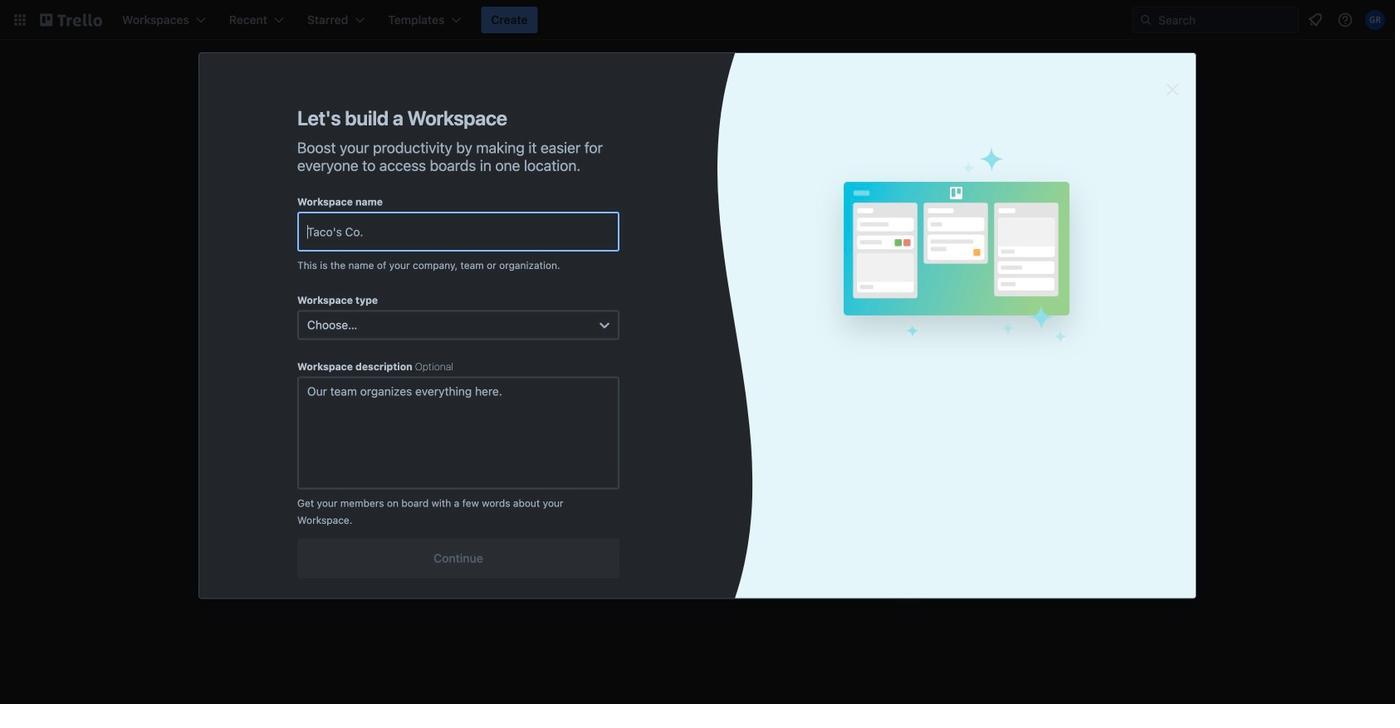 Task type: describe. For each thing, give the bounding box(es) containing it.
Search field
[[1133, 7, 1299, 33]]

open information menu image
[[1337, 12, 1354, 28]]

primary element
[[0, 0, 1395, 40]]

search image
[[1139, 13, 1153, 27]]



Task type: locate. For each thing, give the bounding box(es) containing it.
Our team organizes everything here. text field
[[297, 377, 620, 490]]

greg robinson (gregrobinson96) image
[[1365, 10, 1385, 30]]

0 notifications image
[[1306, 10, 1325, 30]]

Taco's Co. text field
[[297, 212, 620, 252]]



Task type: vqa. For each thing, say whether or not it's contained in the screenshot.
Our Team Organizes Everything Here. text field
yes



